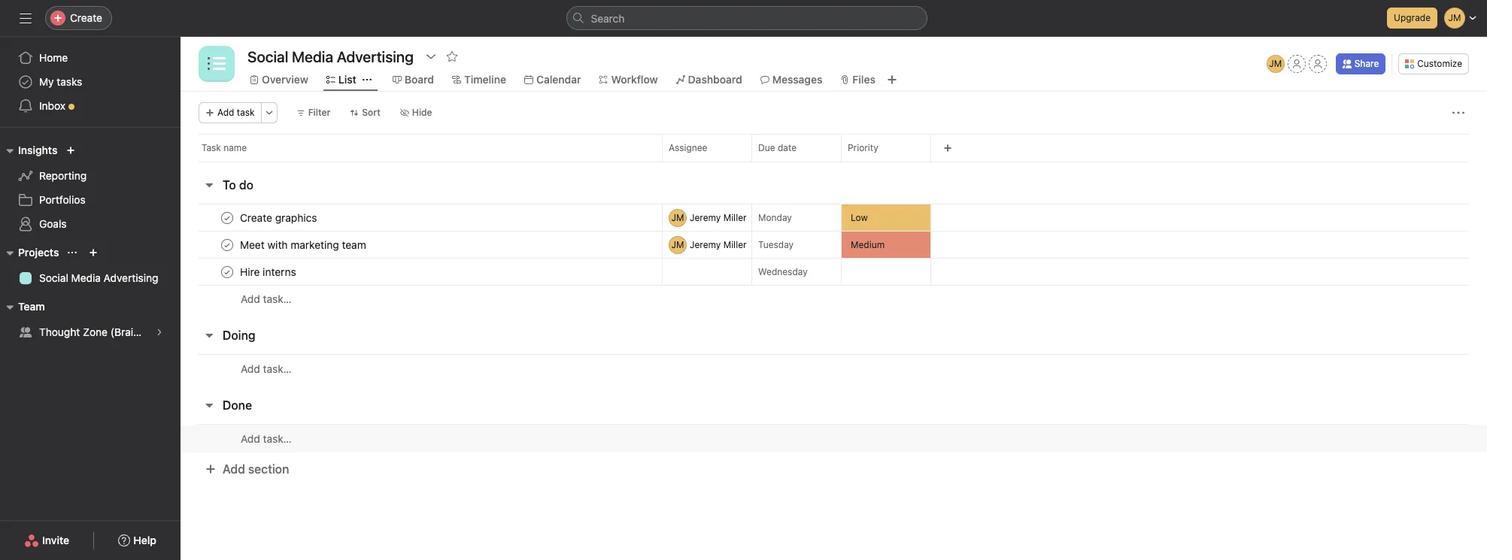 Task type: vqa. For each thing, say whether or not it's contained in the screenshot.
2nd Add task… from the bottom
yes



Task type: describe. For each thing, give the bounding box(es) containing it.
invite
[[42, 534, 69, 547]]

share
[[1355, 58, 1379, 69]]

hide button
[[393, 102, 439, 123]]

jeremy miller for monday
[[690, 212, 747, 223]]

completed image for medium
[[218, 236, 236, 254]]

board link
[[393, 71, 434, 88]]

dashboard
[[688, 73, 742, 86]]

jeremy miller for tuesday
[[690, 239, 747, 250]]

customize
[[1418, 58, 1463, 69]]

hide
[[412, 107, 432, 118]]

list
[[338, 73, 356, 86]]

social media advertising
[[39, 272, 158, 284]]

overview link
[[250, 71, 308, 88]]

jm for low
[[671, 212, 684, 223]]

list image
[[208, 55, 226, 73]]

row down low
[[181, 231, 1487, 259]]

overview
[[262, 73, 308, 86]]

team
[[18, 300, 45, 313]]

insights button
[[0, 141, 57, 159]]

sort
[[362, 107, 381, 118]]

completed checkbox for monday
[[218, 209, 236, 227]]

due date
[[758, 142, 797, 153]]

add task… button inside header done tree grid
[[241, 431, 292, 447]]

tasks
[[57, 75, 82, 88]]

2 add task… row from the top
[[181, 354, 1487, 383]]

inbox
[[39, 99, 65, 112]]

zone
[[83, 326, 108, 339]]

low
[[851, 212, 868, 223]]

share button
[[1336, 53, 1386, 74]]

advertising
[[104, 272, 158, 284]]

projects
[[18, 246, 59, 259]]

messages
[[772, 73, 823, 86]]

task… for add task… "button" within header to do tree grid
[[263, 293, 292, 305]]

projects element
[[0, 239, 181, 293]]

workflow link
[[599, 71, 658, 88]]

calendar link
[[524, 71, 581, 88]]

jeremy for tuesday
[[690, 239, 721, 250]]

jm inside jm button
[[1269, 58, 1282, 69]]

goals link
[[9, 212, 172, 236]]

show options, current sort, top image
[[68, 248, 77, 257]]

doing
[[223, 329, 255, 342]]

to
[[223, 178, 236, 192]]

filter button
[[289, 102, 337, 123]]

assignee
[[669, 142, 707, 153]]

social
[[39, 272, 68, 284]]

messages link
[[760, 71, 823, 88]]

1 horizontal spatial more actions image
[[1453, 107, 1465, 119]]

board
[[405, 73, 434, 86]]

sort button
[[343, 102, 387, 123]]

hide sidebar image
[[20, 12, 32, 24]]

thought zone (brainstorm space) link
[[9, 320, 205, 345]]

medium button
[[842, 232, 931, 258]]

insights element
[[0, 137, 181, 239]]

wednesday row
[[181, 258, 1487, 286]]

add task
[[217, 107, 255, 118]]

workflow
[[611, 73, 658, 86]]

timeline link
[[452, 71, 506, 88]]

home
[[39, 51, 68, 64]]

team button
[[0, 298, 45, 316]]

miller for tuesday
[[723, 239, 747, 250]]

add to starred image
[[446, 50, 458, 62]]

add for 2nd add task… "button"
[[241, 362, 260, 375]]

my tasks
[[39, 75, 82, 88]]

add for add task… "button" within the header done tree grid
[[241, 432, 260, 445]]

collapse task list for this section image for done
[[203, 399, 215, 412]]

add task… inside header to do tree grid
[[241, 293, 292, 305]]

done button
[[223, 392, 252, 419]]

jm button
[[1267, 55, 1285, 73]]

teams element
[[0, 293, 205, 348]]

add task… inside header done tree grid
[[241, 432, 292, 445]]

home link
[[9, 46, 172, 70]]

help
[[133, 534, 156, 547]]

reporting
[[39, 169, 87, 182]]

tuesday
[[758, 239, 794, 251]]

row containing task name
[[181, 134, 1487, 162]]

space)
[[170, 326, 205, 339]]

see details, thought zone (brainstorm space) image
[[155, 328, 164, 337]]

due
[[758, 142, 775, 153]]

customize button
[[1399, 53, 1469, 74]]



Task type: locate. For each thing, give the bounding box(es) containing it.
new project or portfolio image
[[89, 248, 98, 257]]

jm for medium
[[671, 239, 684, 250]]

header to do tree grid
[[181, 204, 1487, 313]]

3 collapse task list for this section image from the top
[[203, 399, 215, 412]]

1 vertical spatial add task… row
[[181, 354, 1487, 383]]

add for add task… "button" within header to do tree grid
[[241, 293, 260, 305]]

tab actions image
[[362, 75, 372, 84]]

jeremy miller
[[690, 212, 747, 223], [690, 239, 747, 250]]

task
[[237, 107, 255, 118]]

1 jeremy from the top
[[690, 212, 721, 223]]

completed checkbox up completed checkbox
[[218, 209, 236, 227]]

add inside add section button
[[223, 463, 245, 476]]

0 vertical spatial jeremy miller
[[690, 212, 747, 223]]

files link
[[841, 71, 876, 88]]

files
[[853, 73, 876, 86]]

collapse task list for this section image left to
[[203, 179, 215, 191]]

jeremy
[[690, 212, 721, 223], [690, 239, 721, 250]]

add task… row
[[181, 285, 1487, 313], [181, 354, 1487, 383], [181, 424, 1487, 453]]

1 miller from the top
[[723, 212, 747, 223]]

jeremy left monday on the top
[[690, 212, 721, 223]]

goals
[[39, 217, 67, 230]]

thought zone (brainstorm space)
[[39, 326, 205, 339]]

3 task… from the top
[[263, 432, 292, 445]]

completed image inside the meet with marketing team cell
[[218, 236, 236, 254]]

2 vertical spatial add task…
[[241, 432, 292, 445]]

2 completed image from the top
[[218, 236, 236, 254]]

upgrade
[[1394, 12, 1431, 23]]

1 vertical spatial completed checkbox
[[218, 263, 236, 281]]

low button
[[842, 205, 931, 231]]

2 add task… from the top
[[241, 362, 292, 375]]

1 add task… from the top
[[241, 293, 292, 305]]

section
[[248, 463, 289, 476]]

name
[[224, 142, 247, 153]]

1 completed checkbox from the top
[[218, 209, 236, 227]]

add up add section button
[[241, 432, 260, 445]]

1 add task… row from the top
[[181, 285, 1487, 313]]

inbox link
[[9, 94, 172, 118]]

add field image
[[943, 144, 952, 153]]

insights
[[18, 144, 57, 156]]

more actions image right task
[[265, 108, 274, 117]]

new image
[[66, 146, 76, 155]]

add down doing
[[241, 362, 260, 375]]

jeremy miller left monday on the top
[[690, 212, 747, 223]]

create button
[[45, 6, 112, 30]]

2 vertical spatial add task… button
[[241, 431, 292, 447]]

3 add task… row from the top
[[181, 424, 1487, 453]]

add task… down doing
[[241, 362, 292, 375]]

task… inside header done tree grid
[[263, 432, 292, 445]]

miller for monday
[[723, 212, 747, 223]]

completed image for low
[[218, 209, 236, 227]]

None text field
[[244, 43, 417, 70]]

Create graphics text field
[[237, 210, 322, 225]]

create
[[70, 11, 102, 24]]

1 vertical spatial jeremy miller
[[690, 239, 747, 250]]

collapse task list for this section image
[[203, 179, 215, 191], [203, 330, 215, 342], [203, 399, 215, 412]]

Meet with marketing team text field
[[237, 237, 371, 252]]

date
[[778, 142, 797, 153]]

add task… button up section
[[241, 431, 292, 447]]

task… for 2nd add task… "button"
[[263, 362, 292, 375]]

0 vertical spatial miller
[[723, 212, 747, 223]]

add task… button inside header to do tree grid
[[241, 291, 292, 308]]

create graphics cell
[[181, 204, 663, 232]]

3 add task… button from the top
[[241, 431, 292, 447]]

completed checkbox inside hire interns cell
[[218, 263, 236, 281]]

0 vertical spatial jm
[[1269, 58, 1282, 69]]

completed image inside create graphics cell
[[218, 209, 236, 227]]

add inside header done tree grid
[[241, 432, 260, 445]]

miller left tuesday on the right of the page
[[723, 239, 747, 250]]

row
[[181, 134, 1487, 162], [199, 161, 1469, 163], [181, 204, 1487, 232], [181, 231, 1487, 259]]

Completed checkbox
[[218, 209, 236, 227], [218, 263, 236, 281]]

show options image
[[425, 50, 437, 62]]

add inside header to do tree grid
[[241, 293, 260, 305]]

my tasks link
[[9, 70, 172, 94]]

monday
[[758, 212, 792, 223]]

to do
[[223, 178, 253, 192]]

task
[[202, 142, 221, 153]]

global element
[[0, 37, 181, 127]]

completed image down completed checkbox
[[218, 263, 236, 281]]

dashboard link
[[676, 71, 742, 88]]

2 jeremy miller from the top
[[690, 239, 747, 250]]

miller
[[723, 212, 747, 223], [723, 239, 747, 250]]

collapse task list for this section image left done button
[[203, 399, 215, 412]]

row down priority
[[199, 161, 1469, 163]]

add section button
[[199, 456, 295, 483]]

2 vertical spatial jm
[[671, 239, 684, 250]]

2 completed checkbox from the top
[[218, 263, 236, 281]]

portfolios link
[[9, 188, 172, 212]]

1 vertical spatial add task…
[[241, 362, 292, 375]]

timeline
[[464, 73, 506, 86]]

row down files 'link' at the top right of page
[[181, 134, 1487, 162]]

medium
[[851, 239, 885, 250]]

0 vertical spatial collapse task list for this section image
[[203, 179, 215, 191]]

jeremy miller left tuesday on the right of the page
[[690, 239, 747, 250]]

add task… up section
[[241, 432, 292, 445]]

add tab image
[[886, 74, 898, 86]]

list link
[[326, 71, 356, 88]]

add task… button down doing
[[241, 361, 292, 377]]

2 vertical spatial collapse task list for this section image
[[203, 399, 215, 412]]

completed checkbox for wednesday
[[218, 263, 236, 281]]

add section
[[223, 463, 289, 476]]

0 vertical spatial task…
[[263, 293, 292, 305]]

2 miller from the top
[[723, 239, 747, 250]]

help button
[[109, 527, 166, 554]]

2 collapse task list for this section image from the top
[[203, 330, 215, 342]]

3 completed image from the top
[[218, 263, 236, 281]]

wednesday
[[758, 266, 808, 278]]

media
[[71, 272, 101, 284]]

add task… button
[[241, 291, 292, 308], [241, 361, 292, 377], [241, 431, 292, 447]]

1 vertical spatial jeremy
[[690, 239, 721, 250]]

0 horizontal spatial more actions image
[[265, 108, 274, 117]]

task… for add task… "button" within the header done tree grid
[[263, 432, 292, 445]]

1 add task… button from the top
[[241, 291, 292, 308]]

1 vertical spatial completed image
[[218, 236, 236, 254]]

priority
[[848, 142, 878, 153]]

0 vertical spatial add task…
[[241, 293, 292, 305]]

doing button
[[223, 322, 255, 349]]

1 vertical spatial miller
[[723, 239, 747, 250]]

thought
[[39, 326, 80, 339]]

1 task… from the top
[[263, 293, 292, 305]]

Completed checkbox
[[218, 236, 236, 254]]

to do button
[[223, 172, 253, 199]]

1 vertical spatial add task… button
[[241, 361, 292, 377]]

header done tree grid
[[181, 424, 1487, 453]]

1 completed image from the top
[[218, 209, 236, 227]]

1 collapse task list for this section image from the top
[[203, 179, 215, 191]]

add task… down hire interns "text box"
[[241, 293, 292, 305]]

add left section
[[223, 463, 245, 476]]

add left task
[[217, 107, 234, 118]]

Hire interns text field
[[237, 264, 301, 279]]

1 jeremy miller from the top
[[690, 212, 747, 223]]

jm
[[1269, 58, 1282, 69], [671, 212, 684, 223], [671, 239, 684, 250]]

hire interns cell
[[181, 258, 663, 286]]

completed image up completed checkbox
[[218, 209, 236, 227]]

2 vertical spatial completed image
[[218, 263, 236, 281]]

reporting link
[[9, 164, 172, 188]]

miller left monday on the top
[[723, 212, 747, 223]]

(brainstorm
[[110, 326, 167, 339]]

1 vertical spatial collapse task list for this section image
[[203, 330, 215, 342]]

projects button
[[0, 244, 59, 262]]

Search tasks, projects, and more text field
[[566, 6, 927, 30]]

add
[[217, 107, 234, 118], [241, 293, 260, 305], [241, 362, 260, 375], [241, 432, 260, 445], [223, 463, 245, 476]]

my
[[39, 75, 54, 88]]

completed image inside hire interns cell
[[218, 263, 236, 281]]

2 vertical spatial task…
[[263, 432, 292, 445]]

add task…
[[241, 293, 292, 305], [241, 362, 292, 375], [241, 432, 292, 445]]

3 add task… from the top
[[241, 432, 292, 445]]

2 jeremy from the top
[[690, 239, 721, 250]]

collapse task list for this section image for doing
[[203, 330, 215, 342]]

jeremy left tuesday on the right of the page
[[690, 239, 721, 250]]

0 vertical spatial add task… row
[[181, 285, 1487, 313]]

do
[[239, 178, 253, 192]]

add task button
[[199, 102, 262, 123]]

0 vertical spatial jeremy
[[690, 212, 721, 223]]

2 add task… button from the top
[[241, 361, 292, 377]]

2 vertical spatial add task… row
[[181, 424, 1487, 453]]

completed checkbox down completed checkbox
[[218, 263, 236, 281]]

0 vertical spatial add task… button
[[241, 291, 292, 308]]

completed checkbox inside create graphics cell
[[218, 209, 236, 227]]

0 vertical spatial completed checkbox
[[218, 209, 236, 227]]

collapse task list for this section image left the doing button
[[203, 330, 215, 342]]

add inside add task button
[[217, 107, 234, 118]]

add down hire interns "text box"
[[241, 293, 260, 305]]

1 vertical spatial task…
[[263, 362, 292, 375]]

jeremy for monday
[[690, 212, 721, 223]]

portfolios
[[39, 193, 85, 206]]

more actions image
[[1453, 107, 1465, 119], [265, 108, 274, 117]]

calendar
[[536, 73, 581, 86]]

0 vertical spatial completed image
[[218, 209, 236, 227]]

2 task… from the top
[[263, 362, 292, 375]]

done
[[223, 399, 252, 412]]

task…
[[263, 293, 292, 305], [263, 362, 292, 375], [263, 432, 292, 445]]

more actions image down customize
[[1453, 107, 1465, 119]]

task… inside header to do tree grid
[[263, 293, 292, 305]]

task name
[[202, 142, 247, 153]]

filter
[[308, 107, 330, 118]]

invite button
[[14, 527, 79, 554]]

add task… button down hire interns "text box"
[[241, 291, 292, 308]]

upgrade button
[[1387, 8, 1438, 29]]

1 vertical spatial jm
[[671, 212, 684, 223]]

row up medium
[[181, 204, 1487, 232]]

social media advertising link
[[9, 266, 172, 290]]

completed image down to
[[218, 236, 236, 254]]

meet with marketing team cell
[[181, 231, 663, 259]]

completed image
[[218, 209, 236, 227], [218, 236, 236, 254], [218, 263, 236, 281]]



